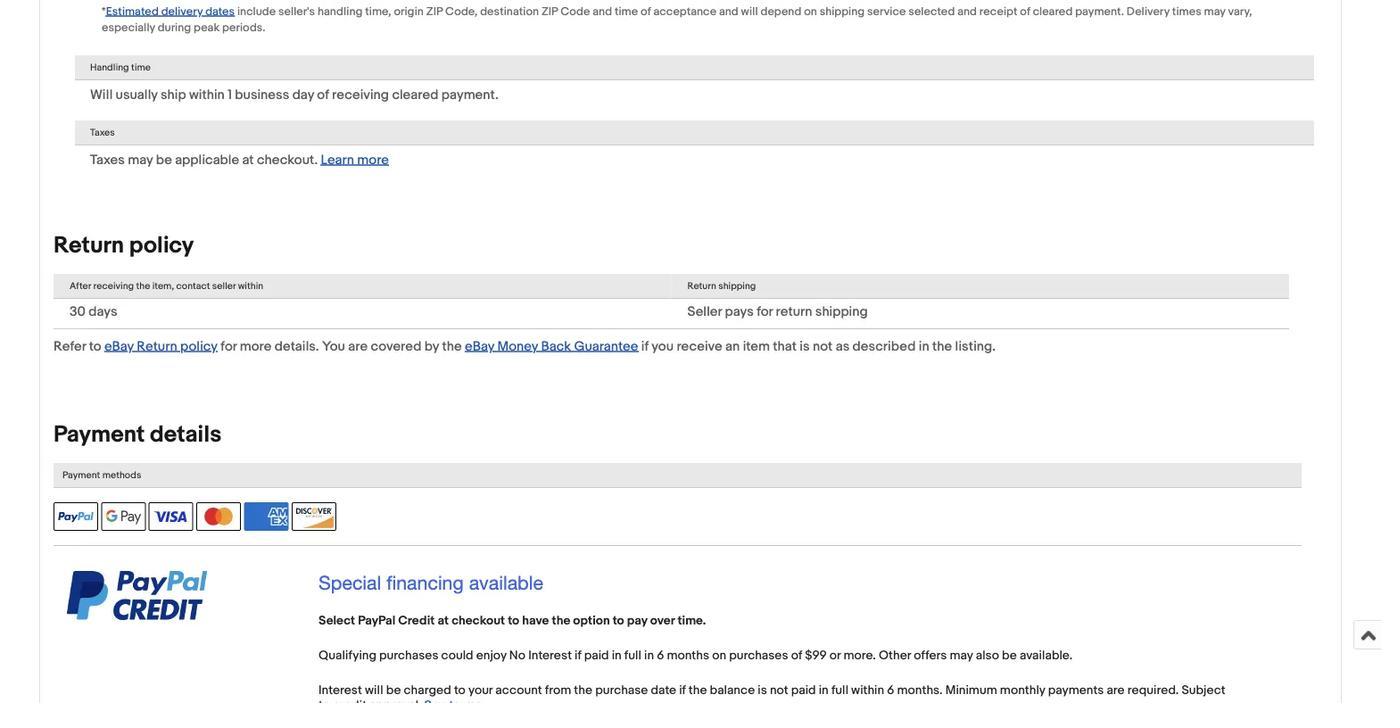 Task type: locate. For each thing, give the bounding box(es) containing it.
0 vertical spatial full
[[625, 649, 642, 664]]

1
[[228, 87, 232, 103]]

refer to ebay return policy for more details. you are covered by the ebay money back guarantee if you receive an item that is not as described in the listing.
[[54, 338, 996, 354]]

1 vertical spatial more
[[240, 338, 272, 354]]

2 vertical spatial if
[[679, 683, 686, 698]]

american express image
[[244, 503, 289, 531]]

payment.
[[1076, 5, 1125, 18], [442, 87, 499, 103]]

return down item,
[[137, 338, 177, 354]]

approval.
[[370, 698, 422, 703]]

0 horizontal spatial receiving
[[93, 280, 134, 292]]

interest
[[529, 649, 572, 664], [319, 683, 362, 698]]

0 vertical spatial paid
[[584, 649, 609, 664]]

1 vertical spatial are
[[1107, 683, 1125, 698]]

charged
[[404, 683, 451, 698]]

0 horizontal spatial at
[[242, 152, 254, 168]]

0 vertical spatial at
[[242, 152, 254, 168]]

code
[[561, 5, 590, 18]]

your
[[468, 683, 493, 698]]

0 horizontal spatial not
[[770, 683, 789, 698]]

0 horizontal spatial is
[[758, 683, 767, 698]]

return up after
[[54, 232, 124, 259]]

from
[[545, 683, 571, 698]]

be left applicable
[[156, 152, 172, 168]]

and right code
[[593, 5, 612, 18]]

1 horizontal spatial ebay
[[465, 338, 495, 354]]

6 left the months in the bottom of the page
[[657, 649, 664, 664]]

zip left code
[[542, 5, 558, 18]]

shipping up pays
[[719, 280, 756, 292]]

1 vertical spatial for
[[221, 338, 237, 354]]

not right balance
[[770, 683, 789, 698]]

periods.
[[222, 21, 265, 34]]

you
[[322, 338, 345, 354]]

credit
[[398, 614, 435, 629]]

delivery
[[1127, 5, 1170, 18]]

paid down $99
[[792, 683, 816, 698]]

6 inside the interest will be charged to your account from the purchase date if the balance is not paid in full within 6 months. minimum monthly payments are required. subject to credit approval.
[[887, 683, 895, 698]]

if down the option
[[575, 649, 582, 664]]

taxes for taxes
[[90, 127, 115, 138]]

pays
[[725, 304, 754, 320]]

0 horizontal spatial will
[[365, 683, 383, 698]]

return
[[54, 232, 124, 259], [688, 280, 717, 292], [137, 338, 177, 354]]

payment. down code,
[[442, 87, 499, 103]]

of right receipt
[[1020, 5, 1031, 18]]

after receiving the item, contact seller within
[[70, 280, 263, 292]]

will usually ship within 1 business day of receiving cleared payment.
[[90, 87, 499, 103]]

ebay down days
[[104, 338, 134, 354]]

to
[[89, 338, 101, 354], [508, 614, 520, 629], [613, 614, 625, 629], [454, 683, 466, 698], [319, 698, 330, 703]]

and right the acceptance
[[719, 5, 739, 18]]

credit
[[333, 698, 367, 703]]

1 vertical spatial payment.
[[442, 87, 499, 103]]

0 vertical spatial on
[[804, 5, 817, 18]]

the left listing.
[[933, 338, 953, 354]]

1 horizontal spatial are
[[1107, 683, 1125, 698]]

seller
[[688, 304, 722, 320]]

policy down contact
[[180, 338, 218, 354]]

estimated delivery dates link
[[106, 3, 235, 19]]

1 vertical spatial within
[[238, 280, 263, 292]]

of left $99
[[791, 649, 803, 664]]

within down more.
[[852, 683, 885, 698]]

0 horizontal spatial on
[[712, 649, 727, 664]]

may down the usually
[[128, 152, 153, 168]]

0 vertical spatial receiving
[[332, 87, 389, 103]]

time up the usually
[[131, 62, 151, 73]]

taxes
[[90, 127, 115, 138], [90, 152, 125, 168]]

0 horizontal spatial more
[[240, 338, 272, 354]]

1 horizontal spatial is
[[800, 338, 810, 354]]

1 vertical spatial return
[[688, 280, 717, 292]]

1 horizontal spatial not
[[813, 338, 833, 354]]

not left as
[[813, 338, 833, 354]]

1 taxes from the top
[[90, 127, 115, 138]]

$99
[[805, 649, 827, 664]]

payment methods
[[62, 470, 141, 481]]

time right code
[[615, 5, 638, 18]]

will down qualifying
[[365, 683, 383, 698]]

2 horizontal spatial if
[[679, 683, 686, 698]]

months.
[[897, 683, 943, 698]]

more left details.
[[240, 338, 272, 354]]

1 vertical spatial at
[[438, 614, 449, 629]]

purchases down credit
[[379, 649, 439, 664]]

0 horizontal spatial zip
[[426, 5, 443, 18]]

seller pays for return shipping
[[688, 304, 868, 320]]

shipping left 'service'
[[820, 5, 865, 18]]

1 horizontal spatial for
[[757, 304, 773, 320]]

back
[[541, 338, 571, 354]]

on inside include seller's handling time, origin zip code, destination zip code and time of acceptance and will depend on shipping service selected and receipt of cleared payment. delivery times may vary, especially during peak periods.
[[804, 5, 817, 18]]

option
[[573, 614, 610, 629]]

at left checkout.
[[242, 152, 254, 168]]

2 purchases from the left
[[729, 649, 789, 664]]

1 horizontal spatial 6
[[887, 683, 895, 698]]

1 vertical spatial will
[[365, 683, 383, 698]]

0 horizontal spatial be
[[156, 152, 172, 168]]

return up seller
[[688, 280, 717, 292]]

account
[[496, 683, 542, 698]]

1 vertical spatial is
[[758, 683, 767, 698]]

payment left methods
[[62, 470, 100, 481]]

1 horizontal spatial cleared
[[1033, 5, 1073, 18]]

learn
[[321, 152, 354, 168]]

and
[[593, 5, 612, 18], [719, 5, 739, 18], [958, 5, 977, 18]]

for right pays
[[757, 304, 773, 320]]

1 and from the left
[[593, 5, 612, 18]]

1 vertical spatial time
[[131, 62, 151, 73]]

be left the charged
[[386, 683, 401, 698]]

special financing available
[[319, 571, 544, 594]]

over
[[650, 614, 675, 629]]

within left 1
[[189, 87, 225, 103]]

0 vertical spatial 6
[[657, 649, 664, 664]]

0 horizontal spatial may
[[128, 152, 153, 168]]

on right the months in the bottom of the page
[[712, 649, 727, 664]]

the
[[136, 280, 150, 292], [442, 338, 462, 354], [933, 338, 953, 354], [552, 614, 571, 629], [574, 683, 593, 698], [689, 683, 707, 698]]

1 horizontal spatial and
[[719, 5, 739, 18]]

for
[[757, 304, 773, 320], [221, 338, 237, 354]]

on right 'depend'
[[804, 5, 817, 18]]

1 horizontal spatial paid
[[792, 683, 816, 698]]

0 horizontal spatial for
[[221, 338, 237, 354]]

2 horizontal spatial return
[[688, 280, 717, 292]]

not
[[813, 338, 833, 354], [770, 683, 789, 698]]

more right learn
[[357, 152, 389, 168]]

0 vertical spatial taxes
[[90, 127, 115, 138]]

1 ebay from the left
[[104, 338, 134, 354]]

in down $99
[[819, 683, 829, 698]]

shipping up as
[[816, 304, 868, 320]]

0 horizontal spatial return
[[54, 232, 124, 259]]

zip
[[426, 5, 443, 18], [542, 5, 558, 18]]

be inside the interest will be charged to your account from the purchase date if the balance is not paid in full within 6 months. minimum monthly payments are required. subject to credit approval.
[[386, 683, 401, 698]]

1 vertical spatial payment
[[62, 470, 100, 481]]

paypal image
[[54, 503, 98, 531]]

interest down qualifying
[[319, 683, 362, 698]]

be
[[156, 152, 172, 168], [1002, 649, 1017, 664], [386, 683, 401, 698]]

2 vertical spatial shipping
[[816, 304, 868, 320]]

cleared right receipt
[[1033, 5, 1073, 18]]

methods
[[102, 470, 141, 481]]

cleared down the origin
[[392, 87, 439, 103]]

2 taxes from the top
[[90, 152, 125, 168]]

interest right no
[[529, 649, 572, 664]]

0 vertical spatial return
[[54, 232, 124, 259]]

may left vary,
[[1205, 5, 1226, 18]]

0 vertical spatial will
[[741, 5, 758, 18]]

be for taxes may be applicable at checkout. learn more
[[156, 152, 172, 168]]

if right date
[[679, 683, 686, 698]]

the left item,
[[136, 280, 150, 292]]

0 horizontal spatial within
[[189, 87, 225, 103]]

receiving up days
[[93, 280, 134, 292]]

receipt
[[980, 5, 1018, 18]]

receiving right "day"
[[332, 87, 389, 103]]

if left you
[[642, 338, 649, 354]]

0 vertical spatial payment
[[54, 421, 145, 449]]

for down seller
[[221, 338, 237, 354]]

enjoy
[[476, 649, 507, 664]]

2 horizontal spatial within
[[852, 683, 885, 698]]

usually
[[116, 87, 158, 103]]

0 horizontal spatial interest
[[319, 683, 362, 698]]

is right balance
[[758, 683, 767, 698]]

in
[[919, 338, 930, 354], [612, 649, 622, 664], [644, 649, 654, 664], [819, 683, 829, 698]]

seller's
[[278, 5, 315, 18]]

be right also
[[1002, 649, 1017, 664]]

shipping inside include seller's handling time, origin zip code, destination zip code and time of acceptance and will depend on shipping service selected and receipt of cleared payment. delivery times may vary, especially during peak periods.
[[820, 5, 865, 18]]

described
[[853, 338, 916, 354]]

qualifying purchases could enjoy no interest if paid in full in 6 months on purchases of $99 or more. other offers may also be available.
[[319, 649, 1073, 664]]

special
[[319, 571, 381, 594]]

1 horizontal spatial may
[[950, 649, 973, 664]]

1 horizontal spatial will
[[741, 5, 758, 18]]

the right have
[[552, 614, 571, 629]]

at right credit
[[438, 614, 449, 629]]

0 vertical spatial cleared
[[1033, 5, 1073, 18]]

no
[[509, 649, 526, 664]]

financing
[[387, 571, 464, 594]]

1 vertical spatial paid
[[792, 683, 816, 698]]

0 vertical spatial policy
[[129, 232, 194, 259]]

2 vertical spatial return
[[137, 338, 177, 354]]

1 vertical spatial be
[[1002, 649, 1017, 664]]

1 vertical spatial taxes
[[90, 152, 125, 168]]

not inside the interest will be charged to your account from the purchase date if the balance is not paid in full within 6 months. minimum monthly payments are required. subject to credit approval.
[[770, 683, 789, 698]]

1 horizontal spatial full
[[832, 683, 849, 698]]

0 vertical spatial time
[[615, 5, 638, 18]]

full down pay
[[625, 649, 642, 664]]

0 horizontal spatial and
[[593, 5, 612, 18]]

1 vertical spatial interest
[[319, 683, 362, 698]]

handling time
[[90, 62, 151, 73]]

may left also
[[950, 649, 973, 664]]

1 horizontal spatial return
[[137, 338, 177, 354]]

1 vertical spatial may
[[128, 152, 153, 168]]

2 horizontal spatial may
[[1205, 5, 1226, 18]]

by
[[425, 338, 439, 354]]

to left pay
[[613, 614, 625, 629]]

policy up item,
[[129, 232, 194, 259]]

in up "purchase"
[[612, 649, 622, 664]]

within right seller
[[238, 280, 263, 292]]

0 vertical spatial is
[[800, 338, 810, 354]]

purchases up the interest will be charged to your account from the purchase date if the balance is not paid in full within 6 months. minimum monthly payments are required. subject to credit approval.
[[729, 649, 789, 664]]

0 vertical spatial payment.
[[1076, 5, 1125, 18]]

are inside the interest will be charged to your account from the purchase date if the balance is not paid in full within 6 months. minimum monthly payments are required. subject to credit approval.
[[1107, 683, 1125, 698]]

0 horizontal spatial 6
[[657, 649, 664, 664]]

0 horizontal spatial purchases
[[379, 649, 439, 664]]

be for interest will be charged to your account from the purchase date if the balance is not paid in full within 6 months. minimum monthly payments are required. subject to credit approval.
[[386, 683, 401, 698]]

of
[[641, 5, 651, 18], [1020, 5, 1031, 18], [317, 87, 329, 103], [791, 649, 803, 664]]

at
[[242, 152, 254, 168], [438, 614, 449, 629]]

1 vertical spatial 6
[[887, 683, 895, 698]]

6
[[657, 649, 664, 664], [887, 683, 895, 698]]

1 vertical spatial if
[[575, 649, 582, 664]]

0 vertical spatial are
[[348, 338, 368, 354]]

ebay return policy link
[[104, 338, 218, 354]]

time.
[[678, 614, 706, 629]]

after
[[70, 280, 91, 292]]

0 horizontal spatial cleared
[[392, 87, 439, 103]]

1 horizontal spatial time
[[615, 5, 638, 18]]

payment up payment methods
[[54, 421, 145, 449]]

within
[[189, 87, 225, 103], [238, 280, 263, 292], [852, 683, 885, 698]]

payment
[[54, 421, 145, 449], [62, 470, 100, 481]]

2 horizontal spatial be
[[1002, 649, 1017, 664]]

1 vertical spatial cleared
[[392, 87, 439, 103]]

purchase
[[595, 683, 648, 698]]

payment for payment details
[[54, 421, 145, 449]]

could
[[441, 649, 474, 664]]

3 and from the left
[[958, 5, 977, 18]]

1 horizontal spatial more
[[357, 152, 389, 168]]

and left receipt
[[958, 5, 977, 18]]

is right that
[[800, 338, 810, 354]]

0 horizontal spatial payment.
[[442, 87, 499, 103]]

0 horizontal spatial ebay
[[104, 338, 134, 354]]

2 ebay from the left
[[465, 338, 495, 354]]

1 horizontal spatial be
[[386, 683, 401, 698]]

2 vertical spatial be
[[386, 683, 401, 698]]

covered
[[371, 338, 422, 354]]

0 vertical spatial if
[[642, 338, 649, 354]]

ebay left money
[[465, 338, 495, 354]]

2 vertical spatial within
[[852, 683, 885, 698]]

payment. inside include seller's handling time, origin zip code, destination zip code and time of acceptance and will depend on shipping service selected and receipt of cleared payment. delivery times may vary, especially during peak periods.
[[1076, 5, 1125, 18]]

full
[[625, 649, 642, 664], [832, 683, 849, 698]]

full down the or
[[832, 683, 849, 698]]

return for return policy
[[54, 232, 124, 259]]

paypal
[[358, 614, 396, 629]]

0 vertical spatial shipping
[[820, 5, 865, 18]]

are right you
[[348, 338, 368, 354]]

will left 'depend'
[[741, 5, 758, 18]]

6 left "months."
[[887, 683, 895, 698]]

zip right the origin
[[426, 5, 443, 18]]

paid down the option
[[584, 649, 609, 664]]

1 vertical spatial not
[[770, 683, 789, 698]]

in down pay
[[644, 649, 654, 664]]

if
[[642, 338, 649, 354], [575, 649, 582, 664], [679, 683, 686, 698]]

payment. left delivery
[[1076, 5, 1125, 18]]

visa image
[[149, 503, 193, 531]]

are left required.
[[1107, 683, 1125, 698]]

will inside include seller's handling time, origin zip code, destination zip code and time of acceptance and will depend on shipping service selected and receipt of cleared payment. delivery times may vary, especially during peak periods.
[[741, 5, 758, 18]]



Task type: describe. For each thing, give the bounding box(es) containing it.
depend
[[761, 5, 802, 18]]

more.
[[844, 649, 876, 664]]

1 vertical spatial on
[[712, 649, 727, 664]]

other
[[879, 649, 911, 664]]

0 vertical spatial more
[[357, 152, 389, 168]]

especially
[[102, 21, 155, 34]]

2 vertical spatial may
[[950, 649, 973, 664]]

payment for payment methods
[[62, 470, 100, 481]]

destination
[[480, 5, 539, 18]]

return policy
[[54, 232, 194, 259]]

of right "day"
[[317, 87, 329, 103]]

pay
[[627, 614, 648, 629]]

guarantee
[[574, 338, 639, 354]]

vary,
[[1229, 5, 1253, 18]]

during
[[158, 21, 191, 34]]

will
[[90, 87, 113, 103]]

2 zip from the left
[[542, 5, 558, 18]]

in right described
[[919, 338, 930, 354]]

dates
[[205, 5, 235, 18]]

*
[[102, 5, 106, 18]]

to left have
[[508, 614, 520, 629]]

return shipping
[[688, 280, 756, 292]]

service
[[868, 5, 906, 18]]

in inside the interest will be charged to your account from the purchase date if the balance is not paid in full within 6 months. minimum monthly payments are required. subject to credit approval.
[[819, 683, 829, 698]]

money
[[497, 338, 538, 354]]

the right from
[[574, 683, 593, 698]]

ship
[[161, 87, 186, 103]]

return for return shipping
[[688, 280, 717, 292]]

offers
[[914, 649, 947, 664]]

1 horizontal spatial receiving
[[332, 87, 389, 103]]

master card image
[[196, 503, 241, 531]]

2 and from the left
[[719, 5, 739, 18]]

available
[[469, 571, 544, 594]]

contact
[[176, 280, 210, 292]]

date
[[651, 683, 677, 698]]

0 vertical spatial for
[[757, 304, 773, 320]]

* estimated delivery dates
[[102, 5, 235, 18]]

1 vertical spatial shipping
[[719, 280, 756, 292]]

checkout
[[452, 614, 505, 629]]

business
[[235, 87, 289, 103]]

taxes may be applicable at checkout. learn more
[[90, 152, 389, 168]]

seller
[[212, 280, 236, 292]]

1 vertical spatial policy
[[180, 338, 218, 354]]

0 horizontal spatial paid
[[584, 649, 609, 664]]

is inside the interest will be charged to your account from the purchase date if the balance is not paid in full within 6 months. minimum monthly payments are required. subject to credit approval.
[[758, 683, 767, 698]]

0 horizontal spatial are
[[348, 338, 368, 354]]

code,
[[445, 5, 478, 18]]

30 days
[[70, 304, 117, 320]]

that
[[773, 338, 797, 354]]

acceptance
[[654, 5, 717, 18]]

qualifying
[[319, 649, 377, 664]]

1 horizontal spatial within
[[238, 280, 263, 292]]

available.
[[1020, 649, 1073, 664]]

item,
[[152, 280, 174, 292]]

0 horizontal spatial full
[[625, 649, 642, 664]]

to left your
[[454, 683, 466, 698]]

interest will be charged to your account from the purchase date if the balance is not paid in full within 6 months. minimum monthly payments are required. subject to credit approval.
[[319, 683, 1226, 703]]

payment details
[[54, 421, 222, 449]]

peak
[[194, 21, 220, 34]]

applicable
[[175, 152, 239, 168]]

handling
[[318, 5, 363, 18]]

select
[[319, 614, 355, 629]]

0 horizontal spatial if
[[575, 649, 582, 664]]

learn more link
[[321, 152, 389, 168]]

selected
[[909, 5, 955, 18]]

also
[[976, 649, 1000, 664]]

day
[[292, 87, 314, 103]]

handling
[[90, 62, 129, 73]]

times
[[1173, 5, 1202, 18]]

full inside the interest will be charged to your account from the purchase date if the balance is not paid in full within 6 months. minimum monthly payments are required. subject to credit approval.
[[832, 683, 849, 698]]

item
[[743, 338, 770, 354]]

may inside include seller's handling time, origin zip code, destination zip code and time of acceptance and will depend on shipping service selected and receipt of cleared payment. delivery times may vary, especially during peak periods.
[[1205, 5, 1226, 18]]

include seller's handling time, origin zip code, destination zip code and time of acceptance and will depend on shipping service selected and receipt of cleared payment. delivery times may vary, especially during peak periods.
[[102, 5, 1253, 34]]

an
[[726, 338, 740, 354]]

minimum
[[946, 683, 998, 698]]

1 vertical spatial receiving
[[93, 280, 134, 292]]

30
[[70, 304, 86, 320]]

have
[[522, 614, 549, 629]]

listing.
[[956, 338, 996, 354]]

as
[[836, 338, 850, 354]]

return
[[776, 304, 813, 320]]

details.
[[275, 338, 319, 354]]

months
[[667, 649, 710, 664]]

of left the acceptance
[[641, 5, 651, 18]]

within inside the interest will be charged to your account from the purchase date if the balance is not paid in full within 6 months. minimum monthly payments are required. subject to credit approval.
[[852, 683, 885, 698]]

if inside the interest will be charged to your account from the purchase date if the balance is not paid in full within 6 months. minimum monthly payments are required. subject to credit approval.
[[679, 683, 686, 698]]

paid inside the interest will be charged to your account from the purchase date if the balance is not paid in full within 6 months. minimum monthly payments are required. subject to credit approval.
[[792, 683, 816, 698]]

the right by
[[442, 338, 462, 354]]

include
[[237, 5, 276, 18]]

subject
[[1182, 683, 1226, 698]]

required.
[[1128, 683, 1179, 698]]

0 horizontal spatial time
[[131, 62, 151, 73]]

will inside the interest will be charged to your account from the purchase date if the balance is not paid in full within 6 months. minimum monthly payments are required. subject to credit approval.
[[365, 683, 383, 698]]

1 purchases from the left
[[379, 649, 439, 664]]

discover image
[[292, 503, 336, 531]]

1 horizontal spatial interest
[[529, 649, 572, 664]]

interest inside the interest will be charged to your account from the purchase date if the balance is not paid in full within 6 months. minimum monthly payments are required. subject to credit approval.
[[319, 683, 362, 698]]

checkout.
[[257, 152, 318, 168]]

delivery
[[161, 5, 203, 18]]

0 vertical spatial within
[[189, 87, 225, 103]]

time,
[[365, 5, 391, 18]]

1 horizontal spatial at
[[438, 614, 449, 629]]

1 zip from the left
[[426, 5, 443, 18]]

you
[[652, 338, 674, 354]]

payments
[[1048, 683, 1104, 698]]

taxes for taxes may be applicable at checkout. learn more
[[90, 152, 125, 168]]

time inside include seller's handling time, origin zip code, destination zip code and time of acceptance and will depend on shipping service selected and receipt of cleared payment. delivery times may vary, especially during peak periods.
[[615, 5, 638, 18]]

0 vertical spatial not
[[813, 338, 833, 354]]

to left credit
[[319, 698, 330, 703]]

balance
[[710, 683, 755, 698]]

monthly
[[1000, 683, 1046, 698]]

estimated
[[106, 5, 159, 18]]

google pay image
[[101, 503, 146, 531]]

ebay money back guarantee link
[[465, 338, 639, 354]]

refer
[[54, 338, 86, 354]]

cleared inside include seller's handling time, origin zip code, destination zip code and time of acceptance and will depend on shipping service selected and receipt of cleared payment. delivery times may vary, especially during peak periods.
[[1033, 5, 1073, 18]]

to right refer
[[89, 338, 101, 354]]

the right date
[[689, 683, 707, 698]]

receive
[[677, 338, 723, 354]]



Task type: vqa. For each thing, say whether or not it's contained in the screenshot.
Auto
no



